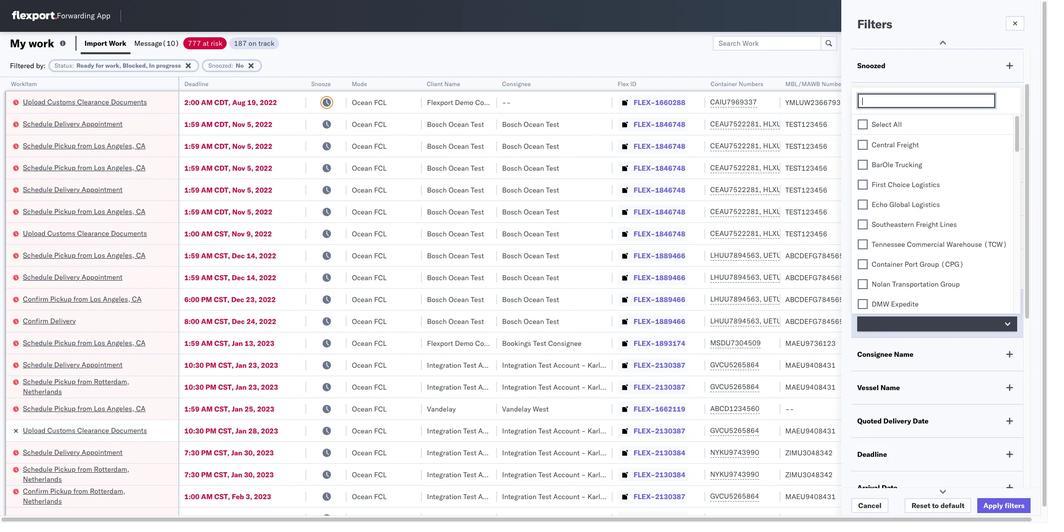 Task type: locate. For each thing, give the bounding box(es) containing it.
flex id button
[[613, 78, 696, 88]]

2 vertical spatial 7:30
[[184, 515, 200, 524]]

gvcu5265864 for schedule pickup from rotterdam, netherlands
[[711, 383, 760, 392]]

resize handle column header for mode
[[410, 77, 422, 524]]

dec down 1:00 am cst, nov 9, 2022
[[232, 251, 245, 260]]

consignee inside button
[[502, 80, 531, 88]]

3 flex-1889466 from the top
[[634, 295, 686, 304]]

10:30 down 1:59 am cst, jan 13, 2023
[[184, 361, 204, 370]]

None text field
[[862, 97, 995, 106]]

2 snoozed from the left
[[208, 62, 232, 69]]

-
[[502, 98, 507, 107], [507, 98, 511, 107], [507, 361, 511, 370], [582, 361, 586, 370], [978, 361, 982, 370], [507, 383, 511, 392], [582, 383, 586, 392], [786, 405, 790, 414], [790, 405, 794, 414], [978, 405, 982, 414], [507, 427, 511, 436], [582, 427, 586, 436], [507, 449, 511, 458], [582, 449, 586, 458], [507, 471, 511, 480], [582, 471, 586, 480], [507, 493, 511, 502], [582, 493, 586, 502], [507, 515, 511, 524], [582, 515, 586, 524]]

at
[[203, 39, 209, 48]]

from for second 'schedule pickup from los angeles, ca' button from the bottom of the page
[[78, 339, 92, 348]]

1 vertical spatial 1:59 am cst, dec 14, 2022
[[184, 273, 277, 282]]

19,
[[247, 98, 258, 107]]

dec up 8:00 am cst, dec 24, 2022
[[231, 295, 244, 304]]

14, down "9,"
[[247, 251, 257, 260]]

0 vertical spatial 10:30 pm cst, jan 23, 2023
[[184, 361, 278, 370]]

gaurav down operator
[[930, 98, 953, 107]]

batch action button
[[977, 36, 1042, 51]]

schedule pickup from los angeles, ca button
[[23, 141, 146, 152], [23, 163, 146, 174], [23, 207, 146, 218], [23, 250, 146, 261], [23, 338, 146, 349], [23, 404, 146, 415]]

1:59 am cst, dec 14, 2022 up "6:00 pm cst, dec 23, 2022"
[[184, 273, 277, 282]]

zimu3048342 for schedule pickup from rotterdam, netherlands
[[786, 471, 833, 480]]

1 vertical spatial confirm delivery button
[[23, 514, 76, 524]]

0 vertical spatial schedule pickup from rotterdam, netherlands button
[[23, 377, 165, 398]]

resize handle column header for workitem
[[166, 77, 178, 524]]

documents
[[111, 97, 147, 106], [111, 229, 147, 238], [111, 426, 147, 435]]

netherlands
[[23, 388, 62, 396], [23, 475, 62, 484], [23, 497, 62, 506]]

port up tennessee
[[876, 228, 890, 237]]

group down (cpg) at the right of page
[[941, 280, 960, 289]]

0 vertical spatial group
[[920, 260, 940, 269]]

resize handle column header for container numbers
[[769, 77, 781, 524]]

rotterdam, inside confirm pickup from rotterdam, netherlands
[[90, 487, 125, 496]]

pickup for the confirm pickup from los angeles, ca button
[[50, 295, 72, 304]]

flex-1846748 for second schedule delivery appointment button from the top
[[634, 186, 686, 195]]

4 hlxu6269489, from the top
[[764, 185, 815, 194]]

snoozed up 'mbl/mawb numbers' button at top right
[[858, 61, 886, 70]]

1 vertical spatial 23,
[[248, 361, 259, 370]]

1 vertical spatial 7:30
[[184, 471, 200, 480]]

1 vertical spatial 10:30 pm cst, jan 23, 2023
[[184, 383, 278, 392]]

12 fcl from the top
[[374, 339, 387, 348]]

4 1:59 from the top
[[184, 186, 200, 195]]

dec for schedule pickup from los angeles, ca
[[232, 251, 245, 260]]

date
[[913, 417, 929, 426], [882, 484, 898, 493]]

los inside button
[[90, 295, 101, 304]]

abcdefg78456546 for confirm delivery
[[786, 317, 853, 326]]

3 ceau7522281, from the top
[[711, 163, 762, 172]]

23, for schedule pickup from rotterdam, netherlands
[[248, 383, 259, 392]]

7:30 pm cst, jan 30, 2023 for schedule delivery appointment
[[184, 449, 274, 458]]

1 vertical spatial flexport demo consignee
[[427, 339, 509, 348]]

0 vertical spatial 7:30
[[184, 449, 200, 458]]

2023 right 13,
[[257, 339, 275, 348]]

freight for central
[[897, 141, 920, 150]]

flex-1889466 for confirm pickup from los angeles, ca
[[634, 295, 686, 304]]

on
[[249, 39, 257, 48]]

final
[[858, 228, 874, 237]]

3, for 7:30 am cst, feb 3, 2023
[[246, 515, 252, 524]]

14, up "6:00 pm cst, dec 23, 2022"
[[247, 273, 257, 282]]

lhuu7894563, uetu5238478 for schedule pickup from los angeles, ca
[[711, 251, 812, 260]]

test123456
[[786, 120, 828, 129], [786, 142, 828, 151], [786, 164, 828, 173], [786, 186, 828, 195], [786, 208, 828, 217], [786, 230, 828, 238]]

7:30 pm cst, jan 30, 2023 up 1:00 am cst, feb 3, 2023
[[184, 471, 274, 480]]

integration
[[427, 361, 462, 370], [502, 361, 537, 370], [427, 383, 462, 392], [502, 383, 537, 392], [427, 427, 462, 436], [502, 427, 537, 436], [427, 449, 462, 458], [502, 449, 537, 458], [427, 471, 462, 480], [502, 471, 537, 480], [427, 493, 462, 502], [502, 493, 537, 502], [427, 515, 462, 524], [502, 515, 537, 524]]

2023 down 1:59 am cst, jan 13, 2023
[[261, 361, 278, 370]]

port down first
[[882, 195, 897, 204]]

confirm delivery for 7:30 am cst, feb 3, 2023
[[23, 514, 76, 523]]

5 schedule pickup from los angeles, ca link from the top
[[23, 338, 146, 348]]

confirm inside confirm pickup from rotterdam, netherlands
[[23, 487, 48, 496]]

confirm inside button
[[23, 295, 48, 304]]

2 vertical spatial 23,
[[248, 383, 259, 392]]

1 vertical spatial gaurav jawla
[[930, 186, 972, 195]]

schedule delivery appointment link for 1st schedule delivery appointment button from the bottom
[[23, 448, 123, 458]]

1 vertical spatial netherlands
[[23, 475, 62, 484]]

cst,
[[214, 230, 230, 238], [214, 251, 230, 260], [214, 273, 230, 282], [214, 295, 230, 304], [214, 317, 230, 326], [214, 339, 230, 348], [218, 361, 234, 370], [218, 383, 234, 392], [214, 405, 230, 414], [218, 427, 234, 436], [214, 449, 230, 458], [214, 471, 230, 480], [214, 493, 230, 502], [214, 515, 230, 524]]

work,
[[105, 62, 121, 69]]

los for fourth 'schedule pickup from los angeles, ca' button
[[94, 251, 105, 260]]

10:30 up 1:59 am cst, jan 25, 2023
[[184, 383, 204, 392]]

numbers up the caiu7969337
[[739, 80, 763, 88]]

1 vertical spatial confirm delivery link
[[23, 514, 76, 524]]

0 horizontal spatial numbers
[[739, 80, 763, 88]]

0 vertical spatial confirm delivery
[[23, 317, 76, 326]]

0 vertical spatial container
[[711, 80, 737, 88]]

0 vertical spatial upload customs clearance documents button
[[23, 97, 147, 108]]

angeles, for confirm pickup from los angeles, ca link
[[103, 295, 130, 304]]

2023 for schedule pickup from los angeles, ca 'link' corresponding to first 'schedule pickup from los angeles, ca' button from the bottom
[[257, 405, 275, 414]]

cdt,
[[214, 98, 231, 107], [214, 120, 231, 129], [214, 142, 231, 151], [214, 164, 231, 173], [214, 186, 231, 195], [214, 208, 231, 217]]

status : ready for work, blocked, in progress
[[55, 62, 181, 69]]

2 fcl from the top
[[374, 120, 387, 129]]

3 1:59 from the top
[[184, 164, 200, 173]]

0 vertical spatial customs
[[47, 97, 75, 106]]

5 am from the top
[[201, 186, 213, 195]]

1 vertical spatial jaehyung
[[930, 405, 960, 414]]

2023 up 1:00 am cst, feb 3, 2023
[[257, 471, 274, 480]]

2 vertical spatial rotterdam,
[[90, 487, 125, 496]]

3 flex-2130387 from the top
[[634, 427, 686, 436]]

10:30 down 1:59 am cst, jan 25, 2023
[[184, 427, 204, 436]]

ymluw236679313
[[786, 98, 850, 107]]

1 vertical spatial 3,
[[246, 515, 252, 524]]

dec left 24,
[[232, 317, 245, 326]]

8 fcl from the top
[[374, 251, 387, 260]]

no
[[236, 62, 244, 69]]

1 vertical spatial upload customs clearance documents link
[[23, 229, 147, 238]]

delivery for third schedule delivery appointment button from the bottom of the page
[[54, 273, 80, 282]]

10:30 pm cst, jan 23, 2023 up 1:59 am cst, jan 25, 2023
[[184, 383, 278, 392]]

2 5, from the top
[[247, 142, 254, 151]]

filtered
[[10, 61, 34, 70]]

container for container port group (cpg)
[[872, 260, 903, 269]]

1 lhuu7894563, uetu5238478 from the top
[[711, 251, 812, 260]]

nov
[[232, 120, 245, 129], [232, 142, 245, 151], [232, 164, 245, 173], [232, 186, 245, 195], [232, 208, 245, 217], [232, 230, 245, 238]]

2130384
[[655, 449, 686, 458], [655, 471, 686, 480]]

hlxu8034992 up departure
[[816, 142, 865, 151]]

0 vertical spatial upload
[[23, 97, 46, 106]]

flex-2130387 for confirm delivery
[[634, 515, 686, 524]]

1 vertical spatial feb
[[232, 515, 244, 524]]

feb down 1:00 am cst, feb 3, 2023
[[232, 515, 244, 524]]

2 schedule pickup from los angeles, ca from the top
[[23, 163, 146, 172]]

6 flex-1846748 from the top
[[634, 230, 686, 238]]

1:00 am cst, feb 3, 2023
[[184, 493, 271, 502]]

1 vertical spatial zimu3048342
[[786, 471, 833, 480]]

1 : from the left
[[72, 62, 74, 69]]

2 upload customs clearance documents link from the top
[[23, 229, 147, 238]]

pm right 6:00 in the bottom left of the page
[[201, 295, 212, 304]]

cst, up 1:59 am cst, jan 13, 2023
[[214, 317, 230, 326]]

3, down 1:00 am cst, feb 3, 2023
[[246, 515, 252, 524]]

16 fcl from the top
[[374, 427, 387, 436]]

7:30 am cst, feb 3, 2023
[[184, 515, 271, 524]]

1 confirm delivery link from the top
[[23, 316, 76, 326]]

schedule
[[23, 119, 52, 128], [23, 141, 52, 150], [23, 163, 52, 172], [23, 185, 52, 194], [23, 207, 52, 216], [23, 251, 52, 260], [23, 273, 52, 282], [23, 339, 52, 348], [23, 361, 52, 370], [23, 378, 52, 387], [23, 404, 52, 413], [23, 448, 52, 457], [23, 465, 52, 474]]

mbl/mawb
[[786, 80, 820, 88]]

(cpg)
[[941, 260, 964, 269]]

1 horizontal spatial snoozed
[[858, 61, 886, 70]]

8 ocean fcl from the top
[[352, 251, 387, 260]]

2023
[[257, 339, 275, 348], [261, 361, 278, 370], [261, 383, 278, 392], [257, 405, 275, 414], [261, 427, 278, 436], [257, 449, 274, 458], [257, 471, 274, 480], [254, 493, 271, 502], [254, 515, 271, 524]]

hlxu8034992 down ymluw236679313
[[816, 120, 865, 129]]

2 vertical spatial documents
[[111, 426, 147, 435]]

confirm delivery button down confirm pickup from rotterdam, netherlands
[[23, 514, 76, 524]]

3, up the 7:30 am cst, feb 3, 2023
[[246, 493, 252, 502]]

from for the confirm pickup from los angeles, ca button
[[74, 295, 88, 304]]

0 vertical spatial flexport
[[427, 98, 453, 107]]

1 schedule pickup from los angeles, ca from the top
[[23, 141, 146, 150]]

2 flex-2130384 from the top
[[634, 471, 686, 480]]

30, up 1:00 am cst, feb 3, 2023
[[244, 471, 255, 480]]

0 vertical spatial netherlands
[[23, 388, 62, 396]]

1 vertical spatial date
[[882, 484, 898, 493]]

my
[[10, 36, 26, 50]]

0 vertical spatial client
[[427, 80, 443, 88]]

jan left 25,
[[232, 405, 243, 414]]

confirm delivery button
[[23, 316, 76, 327], [23, 514, 76, 524]]

jaehyung for jaehyung choi - test origin agent
[[930, 361, 960, 370]]

8 flex- from the top
[[634, 251, 655, 260]]

hlxu8034992 up final
[[816, 207, 865, 216]]

destination
[[999, 405, 1036, 414]]

cst, down 1:59 am cst, jan 25, 2023
[[218, 427, 234, 436]]

dmw expedite
[[872, 300, 919, 309]]

resize handle column header for flex id
[[694, 77, 706, 524]]

hlxu8034992 up arrival port
[[816, 185, 865, 194]]

age
[[1038, 405, 1049, 414]]

hlxu8034992 left barole
[[816, 163, 865, 172]]

upload customs clearance documents button for 2:00 am cdt, aug 19, 2022
[[23, 97, 147, 108]]

0 vertical spatial 7:30 pm cst, jan 30, 2023
[[184, 449, 274, 458]]

18 fcl from the top
[[374, 471, 387, 480]]

1 confirm from the top
[[23, 295, 48, 304]]

2 vertical spatial clearance
[[77, 426, 109, 435]]

2 gvcu5265864 from the top
[[711, 383, 760, 392]]

gvcu5265864 for confirm delivery
[[711, 514, 760, 523]]

numbers for mbl/mawb numbers
[[822, 80, 847, 88]]

0 horizontal spatial date
[[882, 484, 898, 493]]

los for 3rd 'schedule pickup from los angeles, ca' button
[[94, 207, 105, 216]]

4 schedule delivery appointment link from the top
[[23, 360, 123, 370]]

6 ocean fcl from the top
[[352, 208, 387, 217]]

schedule pickup from los angeles, ca link
[[23, 141, 146, 151], [23, 163, 146, 173], [23, 207, 146, 217], [23, 250, 146, 260], [23, 338, 146, 348], [23, 404, 146, 414]]

name
[[445, 80, 461, 88], [880, 128, 899, 137], [883, 302, 903, 311], [895, 350, 914, 359], [881, 384, 900, 393]]

netherlands inside confirm pickup from rotterdam, netherlands
[[23, 497, 62, 506]]

hlxu6269489,
[[764, 120, 815, 129], [764, 142, 815, 151], [764, 163, 815, 172], [764, 185, 815, 194], [764, 207, 815, 216], [764, 229, 815, 238]]

23, down 13,
[[248, 361, 259, 370]]

2 schedule pickup from rotterdam, netherlands button from the top
[[23, 465, 165, 486]]

resize handle column header for client name
[[485, 77, 497, 524]]

numbers up ymluw236679313
[[822, 80, 847, 88]]

1 gaurav jawla from the top
[[930, 98, 972, 107]]

group for transportation
[[941, 280, 960, 289]]

ca for first 'schedule pickup from los angeles, ca' button from the bottom
[[136, 404, 146, 413]]

cst, up 1:00 am cst, feb 3, 2023
[[214, 471, 230, 480]]

jawla for ymluw236679313
[[955, 98, 972, 107]]

tennessee commercial warehouse (tcw)
[[872, 240, 1008, 249]]

0 vertical spatial confirm delivery link
[[23, 316, 76, 326]]

5 schedule pickup from los angeles, ca from the top
[[23, 339, 146, 348]]

0 vertical spatial 1:59 am cst, dec 14, 2022
[[184, 251, 277, 260]]

2 30, from the top
[[244, 471, 255, 480]]

4 schedule delivery appointment button from the top
[[23, 360, 123, 371]]

ca inside confirm pickup from los angeles, ca link
[[132, 295, 142, 304]]

message (10)
[[134, 39, 180, 48]]

flex-1846748 for 3rd 'schedule pickup from los angeles, ca' button
[[634, 208, 686, 217]]

caiu7969337
[[711, 98, 757, 107]]

12 ocean fcl from the top
[[352, 339, 387, 348]]

port up the transportation
[[905, 260, 918, 269]]

port up choice at the top of page
[[894, 161, 908, 170]]

jan left 13,
[[232, 339, 243, 348]]

0 vertical spatial freight
[[897, 141, 920, 150]]

0 vertical spatial 1:00
[[184, 230, 200, 238]]

lhuu7894563, uetu5238478 for confirm pickup from los angeles, ca
[[711, 295, 812, 304]]

from
[[78, 141, 92, 150], [78, 163, 92, 172], [78, 207, 92, 216], [78, 251, 92, 260], [74, 295, 88, 304], [78, 339, 92, 348], [78, 378, 92, 387], [78, 404, 92, 413], [78, 465, 92, 474], [74, 487, 88, 496]]

10:30 pm cst, jan 23, 2023
[[184, 361, 278, 370], [184, 383, 278, 392]]

0 vertical spatial mode
[[352, 80, 367, 88]]

choi left the origin
[[961, 361, 976, 370]]

1 horizontal spatial group
[[941, 280, 960, 289]]

2 arrival from the top
[[858, 484, 880, 493]]

schedule pickup from rotterdam, netherlands for 10:30 pm cst, jan 23, 2023
[[23, 378, 129, 396]]

angeles, for schedule pickup from los angeles, ca 'link' corresponding to first 'schedule pickup from los angeles, ca' button from the bottom
[[107, 404, 134, 413]]

1 vertical spatial clearance
[[77, 229, 109, 238]]

flexport demo consignee for --
[[427, 98, 509, 107]]

container inside button
[[711, 80, 737, 88]]

2 upload customs clearance documents button from the top
[[23, 229, 147, 239]]

snoozed : no
[[208, 62, 244, 69]]

1 upload customs clearance documents from the top
[[23, 97, 147, 106]]

client name inside button
[[427, 80, 461, 88]]

0 vertical spatial jawla
[[955, 98, 972, 107]]

3 lhuu7894563, uetu5238478 from the top
[[711, 295, 812, 304]]

7:30 pm cst, jan 30, 2023 down 10:30 pm cst, jan 28, 2023
[[184, 449, 274, 458]]

2 vertical spatial 10:30
[[184, 427, 204, 436]]

gaurav jawla down operator
[[930, 98, 972, 107]]

ocean fcl
[[352, 98, 387, 107], [352, 120, 387, 129], [352, 142, 387, 151], [352, 164, 387, 173], [352, 186, 387, 195], [352, 208, 387, 217], [352, 230, 387, 238], [352, 251, 387, 260], [352, 273, 387, 282], [352, 295, 387, 304], [352, 317, 387, 326], [352, 339, 387, 348], [352, 361, 387, 370], [352, 383, 387, 392], [352, 405, 387, 414], [352, 427, 387, 436], [352, 449, 387, 458], [352, 471, 387, 480], [352, 493, 387, 502], [352, 515, 387, 524]]

abcdefg78456546 for confirm pickup from los angeles, ca
[[786, 295, 853, 304]]

4 test123456 from the top
[[786, 186, 828, 195]]

Search Work text field
[[713, 36, 822, 51]]

pickup for fifth 'schedule pickup from los angeles, ca' button from the bottom
[[54, 163, 76, 172]]

1 1:59 am cst, dec 14, 2022 from the top
[[184, 251, 277, 260]]

1 vertical spatial group
[[941, 280, 960, 289]]

7:30 down 10:30 pm cst, jan 28, 2023
[[184, 449, 200, 458]]

2:00
[[184, 98, 200, 107]]

ca for 3rd 'schedule pickup from los angeles, ca' button
[[136, 207, 146, 216]]

mode right snooze at the left of page
[[352, 80, 367, 88]]

uetu5238478 for schedule pickup from los angeles, ca
[[764, 251, 812, 260]]

confirm delivery down confirm pickup from rotterdam, netherlands
[[23, 514, 76, 523]]

1 vertical spatial 2130384
[[655, 471, 686, 480]]

choi down jaehyung choi - test origin agent
[[961, 405, 976, 414]]

0 vertical spatial 3,
[[246, 493, 252, 502]]

from for confirm pickup from rotterdam, netherlands button
[[74, 487, 88, 496]]

1:59 am cst, dec 14, 2022 down 1:00 am cst, nov 9, 2022
[[184, 251, 277, 260]]

container up the caiu7969337
[[711, 80, 737, 88]]

forwarding app link
[[12, 11, 110, 21]]

container down tennessee
[[872, 260, 903, 269]]

2 schedule delivery appointment link from the top
[[23, 185, 123, 195]]

1 horizontal spatial vandelay
[[502, 405, 531, 414]]

3 schedule pickup from los angeles, ca from the top
[[23, 207, 146, 216]]

arrival for arrival port
[[858, 195, 880, 204]]

dec
[[232, 251, 245, 260], [232, 273, 245, 282], [231, 295, 244, 304], [232, 317, 245, 326]]

None checkbox
[[858, 140, 868, 150], [858, 180, 868, 190], [858, 220, 868, 230], [858, 260, 868, 270], [858, 300, 868, 310], [858, 140, 868, 150], [858, 180, 868, 190], [858, 220, 868, 230], [858, 260, 868, 270], [858, 300, 868, 310]]

jawla for test123456
[[955, 186, 972, 195]]

arrival for arrival date
[[858, 484, 880, 493]]

schedule pickup from rotterdam, netherlands link
[[23, 377, 165, 397], [23, 465, 165, 485]]

0 horizontal spatial client name
[[427, 80, 461, 88]]

2023 down "28," at the bottom left
[[257, 449, 274, 458]]

1 flex-1889466 from the top
[[634, 251, 686, 260]]

1 horizontal spatial mode
[[858, 95, 876, 104]]

confirm for 1:00
[[23, 487, 48, 496]]

schedule delivery appointment link for third schedule delivery appointment button from the bottom of the page
[[23, 272, 123, 282]]

1 horizontal spatial container
[[872, 260, 903, 269]]

1 1846748 from the top
[[655, 120, 686, 129]]

0 horizontal spatial container
[[711, 80, 737, 88]]

0 horizontal spatial snoozed
[[208, 62, 232, 69]]

1 vertical spatial gaurav
[[930, 186, 953, 195]]

list box
[[852, 115, 1014, 524]]

1 14, from the top
[[247, 251, 257, 260]]

cst, up the 7:30 am cst, feb 3, 2023
[[214, 493, 230, 502]]

14,
[[247, 251, 257, 260], [247, 273, 257, 282]]

flexport demo consignee for bookings test consignee
[[427, 339, 509, 348]]

snoozed left 'no' on the left top of page
[[208, 62, 232, 69]]

2 14, from the top
[[247, 273, 257, 282]]

2130387
[[655, 361, 686, 370], [655, 383, 686, 392], [655, 427, 686, 436], [655, 493, 686, 502], [655, 515, 686, 524]]

1 vertical spatial flex-2130384
[[634, 471, 686, 480]]

flex-2130384 button
[[618, 446, 688, 460], [618, 446, 688, 460], [618, 468, 688, 482], [618, 468, 688, 482]]

upload
[[23, 97, 46, 106], [23, 229, 46, 238], [23, 426, 46, 435]]

0 vertical spatial deadline
[[184, 80, 209, 88]]

3 1:59 am cdt, nov 5, 2022 from the top
[[184, 164, 273, 173]]

logistics down trucking
[[912, 180, 941, 189]]

flexport. image
[[12, 11, 57, 21]]

flex-2130387 button
[[618, 359, 688, 373], [618, 359, 688, 373], [618, 381, 688, 394], [618, 381, 688, 394], [618, 424, 688, 438], [618, 424, 688, 438], [618, 490, 688, 504], [618, 490, 688, 504], [618, 512, 688, 524], [618, 512, 688, 524]]

jan down 10:30 pm cst, jan 28, 2023
[[231, 449, 242, 458]]

dec up "6:00 pm cst, dec 23, 2022"
[[232, 273, 245, 282]]

gaurav up lines at right
[[930, 186, 953, 195]]

8:00 am cst, dec 24, 2022
[[184, 317, 277, 326]]

schedule pickup from rotterdam, netherlands for 7:30 pm cst, jan 30, 2023
[[23, 465, 129, 484]]

freight up trucking
[[897, 141, 920, 150]]

delivery
[[54, 119, 80, 128], [54, 185, 80, 194], [54, 273, 80, 282], [50, 317, 76, 326], [54, 361, 80, 370], [884, 417, 912, 426], [54, 448, 80, 457], [50, 514, 76, 523]]

2 flex- from the top
[[634, 120, 655, 129]]

0 vertical spatial 23,
[[246, 295, 257, 304]]

0 horizontal spatial :
[[72, 62, 74, 69]]

filters
[[1005, 502, 1025, 511]]

flex-1889466 button
[[618, 249, 688, 263], [618, 249, 688, 263], [618, 271, 688, 285], [618, 271, 688, 285], [618, 293, 688, 307], [618, 293, 688, 307], [618, 315, 688, 329], [618, 315, 688, 329]]

2 hlxu6269489, from the top
[[764, 142, 815, 151]]

0 horizontal spatial client
[[427, 80, 443, 88]]

1 horizontal spatial client name
[[858, 128, 899, 137]]

feb up the 7:30 am cst, feb 3, 2023
[[232, 493, 244, 502]]

1 vertical spatial jawla
[[955, 186, 972, 195]]

1 lhuu7894563, from the top
[[711, 251, 762, 260]]

1 vertical spatial flexport
[[427, 339, 453, 348]]

9 flex- from the top
[[634, 273, 655, 282]]

workitem
[[11, 80, 37, 88]]

flex-1846748 for first schedule delivery appointment button from the top of the page
[[634, 120, 686, 129]]

3 upload customs clearance documents link from the top
[[23, 426, 147, 436]]

confirm delivery button down the confirm pickup from los angeles, ca button
[[23, 316, 76, 327]]

arrival up cancel on the right of page
[[858, 484, 880, 493]]

group
[[920, 260, 940, 269], [941, 280, 960, 289]]

gaurav jawla
[[930, 98, 972, 107], [930, 186, 972, 195]]

4 1889466 from the top
[[655, 317, 686, 326]]

1:59
[[184, 120, 200, 129], [184, 142, 200, 151], [184, 164, 200, 173], [184, 186, 200, 195], [184, 208, 200, 217], [184, 251, 200, 260], [184, 273, 200, 282], [184, 339, 200, 348], [184, 405, 200, 414]]

delivery for 4th schedule delivery appointment button from the top
[[54, 361, 80, 370]]

schedule delivery appointment link for first schedule delivery appointment button from the top of the page
[[23, 119, 123, 129]]

lagerfeld
[[527, 361, 557, 370], [602, 361, 632, 370], [527, 383, 557, 392], [602, 383, 632, 392], [527, 427, 557, 436], [602, 427, 632, 436], [527, 449, 557, 458], [602, 449, 632, 458], [527, 471, 557, 480], [602, 471, 632, 480], [527, 493, 557, 502], [602, 493, 632, 502], [527, 515, 557, 524], [602, 515, 632, 524]]

0 vertical spatial 14,
[[247, 251, 257, 260]]

upload customs clearance documents link
[[23, 97, 147, 107], [23, 229, 147, 238], [23, 426, 147, 436]]

reset
[[912, 502, 931, 511]]

3 cdt, from the top
[[214, 142, 231, 151]]

logistics up southeastern freight lines
[[912, 200, 941, 209]]

angeles, inside button
[[103, 295, 130, 304]]

2 schedule pickup from rotterdam, netherlands from the top
[[23, 465, 129, 484]]

dec for confirm pickup from los angeles, ca
[[231, 295, 244, 304]]

23, up 25,
[[248, 383, 259, 392]]

gaurav
[[930, 98, 953, 107], [930, 186, 953, 195]]

hlxu8034992 up terminal
[[816, 229, 865, 238]]

1 vertical spatial confirm delivery
[[23, 514, 76, 523]]

1 vertical spatial documents
[[111, 229, 147, 238]]

confirm delivery down the confirm pickup from los angeles, ca button
[[23, 317, 76, 326]]

0 vertical spatial arrival
[[858, 195, 880, 204]]

5 test123456 from the top
[[786, 208, 828, 217]]

0 vertical spatial client name
[[427, 80, 461, 88]]

1 7:30 from the top
[[184, 449, 200, 458]]

from inside button
[[74, 295, 88, 304]]

ca
[[136, 141, 146, 150], [136, 163, 146, 172], [136, 207, 146, 216], [136, 251, 146, 260], [132, 295, 142, 304], [136, 339, 146, 348], [136, 404, 146, 413]]

0 vertical spatial gaurav jawla
[[930, 98, 972, 107]]

0 vertical spatial date
[[913, 417, 929, 426]]

ca for fourth 'schedule pickup from los angeles, ca' button
[[136, 251, 146, 260]]

arrival date
[[858, 484, 898, 493]]

1 flex-1846748 from the top
[[634, 120, 686, 129]]

schedule delivery appointment
[[23, 119, 123, 128], [23, 185, 123, 194], [23, 273, 123, 282], [23, 361, 123, 370], [23, 448, 123, 457]]

mbl/mawb numbers
[[786, 80, 847, 88]]

documents for 2:00 am cdt, aug 19, 2022
[[111, 97, 147, 106]]

1 horizontal spatial numbers
[[822, 80, 847, 88]]

2 choi from the top
[[961, 405, 976, 414]]

deadline up 2:00
[[184, 80, 209, 88]]

demo for bookings
[[455, 339, 474, 348]]

2 lhuu7894563, from the top
[[711, 273, 762, 282]]

delivery for confirm delivery button associated with 7:30 am cst, feb 3, 2023
[[50, 514, 76, 523]]

2 vertical spatial upload customs clearance documents link
[[23, 426, 147, 436]]

30, down "28," at the bottom left
[[244, 449, 255, 458]]

1 horizontal spatial :
[[232, 62, 233, 69]]

1 test123456 from the top
[[786, 120, 828, 129]]

3 schedule pickup from los angeles, ca button from the top
[[23, 207, 146, 218]]

3,
[[246, 493, 252, 502], [246, 515, 252, 524]]

0 horizontal spatial --
[[502, 98, 511, 107]]

confirm pickup from rotterdam, netherlands button
[[23, 487, 165, 508]]

10:30 pm cst, jan 23, 2023 down 1:59 am cst, jan 13, 2023
[[184, 361, 278, 370]]

all
[[894, 120, 902, 129]]

1 horizontal spatial deadline
[[858, 451, 888, 460]]

flex-1846748 for upload customs clearance documents button related to 1:00 am cst, nov 9, 2022
[[634, 230, 686, 238]]

2023 for confirm pickup from rotterdam, netherlands link
[[254, 493, 271, 502]]

upload customs clearance documents link for 2:00 am cdt, aug 19, 2022
[[23, 97, 147, 107]]

pickup for fourth 'schedule pickup from los angeles, ca' button
[[54, 251, 76, 260]]

2 1:00 from the top
[[184, 493, 200, 502]]

uetu5238478
[[764, 251, 812, 260], [764, 273, 812, 282], [764, 295, 812, 304], [764, 317, 812, 326]]

1 vertical spatial client
[[858, 128, 878, 137]]

1 vertical spatial upload customs clearance documents button
[[23, 229, 147, 239]]

0 vertical spatial logistics
[[912, 180, 941, 189]]

deadline down quoted
[[858, 451, 888, 460]]

5 schedule from the top
[[23, 207, 52, 216]]

clearance for 1:00 am cst, nov 9, 2022
[[77, 229, 109, 238]]

0 vertical spatial 30,
[[244, 449, 255, 458]]

0 vertical spatial rotterdam,
[[94, 378, 129, 387]]

0 horizontal spatial vandelay
[[427, 405, 456, 414]]

1 2130387 from the top
[[655, 361, 686, 370]]

1 flex- from the top
[[634, 98, 655, 107]]

gaurav for test123456
[[930, 186, 953, 195]]

2023 up the 7:30 am cst, feb 3, 2023
[[254, 493, 271, 502]]

gaurav jawla for test123456
[[930, 186, 972, 195]]

pickup inside confirm pickup from rotterdam, netherlands
[[50, 487, 72, 496]]

15 ocean fcl from the top
[[352, 405, 387, 414]]

confirm delivery link down the confirm pickup from los angeles, ca button
[[23, 316, 76, 326]]

23, up 24,
[[246, 295, 257, 304]]

2023 right 25,
[[257, 405, 275, 414]]

1 vertical spatial demo
[[455, 339, 474, 348]]

container
[[711, 80, 737, 88], [872, 260, 903, 269]]

0 vertical spatial flexport demo consignee
[[427, 98, 509, 107]]

lhuu7894563,
[[711, 251, 762, 260], [711, 273, 762, 282], [711, 295, 762, 304], [711, 317, 762, 326]]

2 schedule pickup from los angeles, ca link from the top
[[23, 163, 146, 173]]

pm down 1:59 am cst, jan 13, 2023
[[206, 361, 217, 370]]

1:59 am cst, jan 13, 2023
[[184, 339, 275, 348]]

1 vertical spatial choi
[[961, 405, 976, 414]]

gaurav jawla up lines at right
[[930, 186, 972, 195]]

1 abcdefg78456546 from the top
[[786, 251, 853, 260]]

integration test account - karl lagerfeld
[[427, 361, 557, 370], [502, 361, 632, 370], [427, 383, 557, 392], [502, 383, 632, 392], [427, 427, 557, 436], [502, 427, 632, 436], [427, 449, 557, 458], [502, 449, 632, 458], [427, 471, 557, 480], [502, 471, 632, 480], [427, 493, 557, 502], [502, 493, 632, 502], [427, 515, 557, 524], [502, 515, 632, 524]]

flex-1893174
[[634, 339, 686, 348]]

1 vertical spatial schedule pickup from rotterdam, netherlands link
[[23, 465, 165, 485]]

vandelay for vandelay west
[[502, 405, 531, 414]]

flex-2130387
[[634, 361, 686, 370], [634, 383, 686, 392], [634, 427, 686, 436], [634, 493, 686, 502], [634, 515, 686, 524]]

7:30 up 1:00 am cst, feb 3, 2023
[[184, 471, 200, 480]]

1 vertical spatial nyku9743990
[[711, 470, 760, 479]]

7:30 down 1:00 am cst, feb 3, 2023
[[184, 515, 200, 524]]

: left 'no' on the left top of page
[[232, 62, 233, 69]]

(firms
[[889, 262, 915, 271]]

jaehyung for jaehyung choi - test destination age
[[930, 405, 960, 414]]

5 gvcu5265864 from the top
[[711, 514, 760, 523]]

group for port
[[920, 260, 940, 269]]

1 vertical spatial schedule pickup from rotterdam, netherlands
[[23, 465, 129, 484]]

3 clearance from the top
[[77, 426, 109, 435]]

message
[[134, 39, 162, 48]]

None checkbox
[[858, 120, 868, 130], [858, 160, 868, 170], [858, 200, 868, 210], [858, 240, 868, 250], [858, 280, 868, 290], [858, 120, 868, 130], [858, 160, 868, 170], [858, 200, 868, 210], [858, 240, 868, 250], [858, 280, 868, 290]]

2023 right "28," at the bottom left
[[261, 427, 278, 436]]

2 schedule pickup from rotterdam, netherlands link from the top
[[23, 465, 165, 485]]

2023 down 1:00 am cst, feb 3, 2023
[[254, 515, 271, 524]]

confirm delivery link down confirm pickup from rotterdam, netherlands
[[23, 514, 76, 524]]

from inside confirm pickup from rotterdam, netherlands
[[74, 487, 88, 496]]

2 2130387 from the top
[[655, 383, 686, 392]]

4 abcdefg78456546 from the top
[[786, 317, 853, 326]]

progress
[[156, 62, 181, 69]]

4 schedule pickup from los angeles, ca link from the top
[[23, 250, 146, 260]]

: left the ready
[[72, 62, 74, 69]]

pm down 1:59 am cst, jan 25, 2023
[[206, 427, 217, 436]]

5 hlxu6269489, from the top
[[764, 207, 815, 216]]

2023 up 1:59 am cst, jan 25, 2023
[[261, 383, 278, 392]]

4 flex-2130387 from the top
[[634, 493, 686, 502]]

5 schedule delivery appointment link from the top
[[23, 448, 123, 458]]

1 vertical spatial arrival
[[858, 484, 880, 493]]

gvcu5265864 for confirm pickup from rotterdam, netherlands
[[711, 492, 760, 501]]

0 vertical spatial upload customs clearance documents link
[[23, 97, 147, 107]]

name inside button
[[445, 80, 461, 88]]

risk
[[211, 39, 223, 48]]

9,
[[247, 230, 253, 238]]

2 vertical spatial upload
[[23, 426, 46, 435]]

0 horizontal spatial mode
[[352, 80, 367, 88]]

confirm delivery link for 8:00 am cst, dec 24, 2022
[[23, 316, 76, 326]]

1 1:59 from the top
[[184, 120, 200, 129]]

schedule pickup from rotterdam, netherlands
[[23, 378, 129, 396], [23, 465, 129, 484]]

delivery for 1st schedule delivery appointment button from the bottom
[[54, 448, 80, 457]]

pickup inside button
[[50, 295, 72, 304]]

resize handle column header
[[166, 77, 178, 524], [295, 77, 307, 524], [335, 77, 347, 524], [410, 77, 422, 524], [485, 77, 497, 524], [601, 77, 613, 524], [694, 77, 706, 524], [769, 77, 781, 524], [913, 77, 925, 524], [989, 77, 1000, 524], [1023, 77, 1035, 524]]

flex-1889466
[[634, 251, 686, 260], [634, 273, 686, 282], [634, 295, 686, 304], [634, 317, 686, 326]]

2 vertical spatial upload customs clearance documents
[[23, 426, 147, 435]]

14 am from the top
[[201, 515, 213, 524]]

jaehyung choi - test origin agent
[[930, 361, 1039, 370]]

30,
[[244, 449, 255, 458], [244, 471, 255, 480]]

1 vertical spatial 14,
[[247, 273, 257, 282]]

0 vertical spatial nyku9743990
[[711, 449, 760, 458]]

8 schedule from the top
[[23, 339, 52, 348]]

2 customs from the top
[[47, 229, 75, 238]]

pickup for second 'schedule pickup from los angeles, ca' button from the bottom of the page
[[54, 339, 76, 348]]

0 vertical spatial schedule pickup from rotterdam, netherlands link
[[23, 377, 165, 397]]

schedule pickup from los angeles, ca for 3rd 'schedule pickup from los angeles, ca' button schedule pickup from los angeles, ca 'link'
[[23, 207, 146, 216]]

4 lhuu7894563, from the top
[[711, 317, 762, 326]]



Task type: describe. For each thing, give the bounding box(es) containing it.
9 am from the top
[[201, 273, 213, 282]]

import
[[85, 39, 107, 48]]

los for the confirm pickup from los angeles, ca button
[[90, 295, 101, 304]]

nolan
[[872, 280, 891, 289]]

schedule pickup from los angeles, ca link for second 'schedule pickup from los angeles, ca' button from the bottom of the page
[[23, 338, 146, 348]]

feb for 1:00 am cst, feb 3, 2023
[[232, 493, 244, 502]]

(10)
[[162, 39, 180, 48]]

3 customs from the top
[[47, 426, 75, 435]]

cst, up 8:00 am cst, dec 24, 2022
[[214, 295, 230, 304]]

filtered by:
[[10, 61, 46, 70]]

13 am from the top
[[201, 493, 213, 502]]

schedule pickup from los angeles, ca for fifth 'schedule pickup from los angeles, ca' button from the bottom's schedule pickup from los angeles, ca 'link'
[[23, 163, 146, 172]]

13 fcl from the top
[[374, 361, 387, 370]]

1 am from the top
[[201, 98, 213, 107]]

carrier name
[[858, 302, 903, 311]]

3 documents from the top
[[111, 426, 147, 435]]

dec for confirm delivery
[[232, 317, 245, 326]]

10 ocean fcl from the top
[[352, 295, 387, 304]]

16 ocean fcl from the top
[[352, 427, 387, 436]]

2023 for 7:30's schedule pickup from rotterdam, netherlands link
[[257, 471, 274, 480]]

4 ocean fcl from the top
[[352, 164, 387, 173]]

28,
[[248, 427, 259, 436]]

1 gvcu5265864 from the top
[[711, 361, 760, 370]]

1846748 for first schedule delivery appointment button from the top of the page
[[655, 120, 686, 129]]

8:00
[[184, 317, 200, 326]]

pickup for 3rd 'schedule pickup from los angeles, ca' button
[[54, 207, 76, 216]]

origin
[[999, 361, 1018, 370]]

6 test123456 from the top
[[786, 230, 828, 238]]

terminal
[[858, 262, 887, 271]]

maeu9408431 for schedule pickup from rotterdam, netherlands
[[786, 383, 836, 392]]

cst, down 1:59 am cst, jan 13, 2023
[[218, 361, 234, 370]]

netherlands for 1:00
[[23, 497, 62, 506]]

id
[[631, 80, 637, 88]]

10 am from the top
[[201, 317, 213, 326]]

7 flex- from the top
[[634, 230, 655, 238]]

10 fcl from the top
[[374, 295, 387, 304]]

for
[[96, 62, 104, 69]]

1 hlxu8034992 from the top
[[816, 120, 865, 129]]

feb for 7:30 am cst, feb 3, 2023
[[232, 515, 244, 524]]

port for container
[[905, 260, 918, 269]]

1 maeu9408431 from the top
[[786, 361, 836, 370]]

1 horizontal spatial client
[[858, 128, 878, 137]]

2023 for 10:30 schedule pickup from rotterdam, netherlands link
[[261, 383, 278, 392]]

6 hlxu8034992 from the top
[[816, 229, 865, 238]]

schedule pickup from los angeles, ca link for 6th 'schedule pickup from los angeles, ca' button from the bottom of the page
[[23, 141, 146, 151]]

resize handle column header for deadline
[[295, 77, 307, 524]]

default
[[941, 502, 965, 511]]

jan left "28," at the bottom left
[[236, 427, 247, 436]]

10 schedule from the top
[[23, 378, 52, 387]]

2 ceau7522281, hlxu6269489, hlxu8034992 from the top
[[711, 142, 865, 151]]

abcdefg78456546 for schedule pickup from los angeles, ca
[[786, 251, 853, 260]]

1 vertical spatial mode
[[858, 95, 876, 104]]

jan up 25,
[[236, 383, 247, 392]]

clearance for 2:00 am cdt, aug 19, 2022
[[77, 97, 109, 106]]

zimu3048342 for schedule delivery appointment
[[786, 449, 833, 458]]

30, for schedule delivery appointment
[[244, 449, 255, 458]]

uetu5238478 for confirm pickup from los angeles, ca
[[764, 295, 812, 304]]

flex
[[618, 80, 629, 88]]

work
[[109, 39, 126, 48]]

documents for 1:00 am cst, nov 9, 2022
[[111, 229, 147, 238]]

app
[[97, 11, 110, 21]]

8 am from the top
[[201, 251, 213, 260]]

10 resize handle column header from the left
[[989, 77, 1000, 524]]

container numbers button
[[706, 78, 771, 88]]

angeles, for schedule pickup from los angeles, ca 'link' for second 'schedule pickup from los angeles, ca' button from the bottom of the page
[[107, 339, 134, 348]]

client inside client name button
[[427, 80, 443, 88]]

6:00
[[184, 295, 200, 304]]

1660288
[[655, 98, 686, 107]]

port for final
[[876, 228, 890, 237]]

confirm for 6:00
[[23, 295, 48, 304]]

schedule pickup from los angeles, ca link for first 'schedule pickup from los angeles, ca' button from the bottom
[[23, 404, 146, 414]]

6 flex- from the top
[[634, 208, 655, 217]]

bookings test consignee
[[502, 339, 582, 348]]

cst, down 1:00 am cst, nov 9, 2022
[[214, 251, 230, 260]]

schedule delivery appointment link for second schedule delivery appointment button from the top
[[23, 185, 123, 195]]

3 appointment from the top
[[82, 273, 123, 282]]

cst, up 1:59 am cst, jan 25, 2023
[[218, 383, 234, 392]]

Search Shipments (/) text field
[[858, 8, 954, 23]]

777
[[188, 39, 201, 48]]

2 schedule delivery appointment from the top
[[23, 185, 123, 194]]

17 fcl from the top
[[374, 449, 387, 458]]

12 flex- from the top
[[634, 339, 655, 348]]

1 appointment from the top
[[82, 119, 123, 128]]

quoted delivery date
[[858, 417, 929, 426]]

3 schedule delivery appointment from the top
[[23, 273, 123, 282]]

13,
[[245, 339, 256, 348]]

import work button
[[81, 32, 130, 54]]

ca for the confirm pickup from los angeles, ca button
[[132, 295, 142, 304]]

3 gvcu5265864 from the top
[[711, 427, 760, 436]]

delivery for confirm delivery button for 8:00 am cst, dec 24, 2022
[[50, 317, 76, 326]]

maeu9736123
[[786, 339, 836, 348]]

nolan transportation group
[[872, 280, 960, 289]]

central freight
[[872, 141, 920, 150]]

echo
[[872, 200, 888, 209]]

departure
[[858, 161, 892, 170]]

confirm pickup from rotterdam, netherlands
[[23, 487, 125, 506]]

777 at risk
[[188, 39, 223, 48]]

confirm delivery link for 7:30 am cst, feb 3, 2023
[[23, 514, 76, 524]]

9 schedule from the top
[[23, 361, 52, 370]]

port for arrival
[[882, 195, 897, 204]]

5 1:59 from the top
[[184, 208, 200, 217]]

first
[[872, 180, 887, 189]]

confirm pickup from los angeles, ca button
[[23, 294, 142, 305]]

port for departure
[[894, 161, 908, 170]]

upload customs clearance documents for 2:00
[[23, 97, 147, 106]]

12 schedule from the top
[[23, 448, 52, 457]]

schedule pickup from los angeles, ca link for fifth 'schedule pickup from los angeles, ca' button from the bottom
[[23, 163, 146, 173]]

los for first 'schedule pickup from los angeles, ca' button from the bottom
[[94, 404, 105, 413]]

mode button
[[347, 78, 412, 88]]

pm down 10:30 pm cst, jan 28, 2023
[[201, 449, 212, 458]]

1 10:30 pm cst, jan 23, 2023 from the top
[[184, 361, 278, 370]]

deadline inside "button"
[[184, 80, 209, 88]]

workitem button
[[6, 78, 168, 88]]

2023 for 1st schedule delivery appointment button from the bottom schedule delivery appointment link
[[257, 449, 274, 458]]

ca for fifth 'schedule pickup from los angeles, ca' button from the bottom
[[136, 163, 146, 172]]

filters
[[858, 16, 893, 31]]

2130384 for schedule pickup from rotterdam, netherlands
[[655, 471, 686, 480]]

7 schedule from the top
[[23, 273, 52, 282]]

cst, left "9,"
[[214, 230, 230, 238]]

schedule pickup from rotterdam, netherlands button for 7:30 pm cst, jan 30, 2023
[[23, 465, 165, 486]]

cst, down 8:00 am cst, dec 24, 2022
[[214, 339, 230, 348]]

los for second 'schedule pickup from los angeles, ca' button from the bottom of the page
[[94, 339, 105, 348]]

jan down 13,
[[236, 361, 247, 370]]

agent
[[1020, 361, 1039, 370]]

apply
[[984, 502, 1004, 511]]

1 horizontal spatial --
[[786, 405, 794, 414]]

(tcw)
[[984, 240, 1008, 249]]

angeles, for 3rd 'schedule pickup from los angeles, ca' button schedule pickup from los angeles, ca 'link'
[[107, 207, 134, 216]]

4 schedule from the top
[[23, 185, 52, 194]]

nyku9743990 for schedule delivery appointment
[[711, 449, 760, 458]]

code)
[[858, 269, 882, 278]]

18 ocean fcl from the top
[[352, 471, 387, 480]]

expedite
[[892, 300, 919, 309]]

19 ocean fcl from the top
[[352, 493, 387, 502]]

logistics for first choice logistics
[[912, 180, 941, 189]]

transportation
[[893, 280, 939, 289]]

west
[[533, 405, 549, 414]]

list box containing select all
[[852, 115, 1014, 524]]

cst, up "6:00 pm cst, dec 23, 2022"
[[214, 273, 230, 282]]

7 ocean fcl from the top
[[352, 230, 387, 238]]

1 fcl from the top
[[374, 98, 387, 107]]

18 flex- from the top
[[634, 471, 655, 480]]

lhuu7894563, for schedule pickup from los angeles, ca
[[711, 251, 762, 260]]

0 vertical spatial --
[[502, 98, 511, 107]]

1 schedule from the top
[[23, 119, 52, 128]]

3 maeu9408431 from the top
[[786, 427, 836, 436]]

jan up 1:00 am cst, feb 3, 2023
[[231, 471, 242, 480]]

4 schedule pickup from los angeles, ca button from the top
[[23, 250, 146, 261]]

confirm delivery for 8:00 am cst, dec 24, 2022
[[23, 317, 76, 326]]

consignee name
[[858, 350, 914, 359]]

1 schedule delivery appointment from the top
[[23, 119, 123, 128]]

mbl/mawb numbers button
[[781, 78, 915, 88]]

nyku9743990 for schedule pickup from rotterdam, netherlands
[[711, 470, 760, 479]]

30, for schedule pickup from rotterdam, netherlands
[[244, 471, 255, 480]]

tennessee
[[872, 240, 906, 249]]

import work
[[85, 39, 126, 48]]

barole
[[872, 160, 894, 169]]

aug
[[232, 98, 246, 107]]

3 schedule from the top
[[23, 163, 52, 172]]

delivery for first schedule delivery appointment button from the top of the page
[[54, 119, 80, 128]]

14 ocean fcl from the top
[[352, 383, 387, 392]]

work
[[29, 36, 54, 50]]

pickup for first 'schedule pickup from los angeles, ca' button from the bottom
[[54, 404, 76, 413]]

9 ocean fcl from the top
[[352, 273, 387, 282]]

: for snoozed
[[232, 62, 233, 69]]

1889466 for schedule pickup from los angeles, ca
[[655, 251, 686, 260]]

4 hlxu8034992 from the top
[[816, 185, 865, 194]]

from for fifth 'schedule pickup from los angeles, ca' button from the bottom
[[78, 163, 92, 172]]

4 flex- from the top
[[634, 164, 655, 173]]

3 test123456 from the top
[[786, 164, 828, 173]]

cst, up 10:30 pm cst, jan 28, 2023
[[214, 405, 230, 414]]

apply filters
[[984, 502, 1025, 511]]

5 appointment from the top
[[82, 448, 123, 457]]

uetu5238478 for confirm delivery
[[764, 317, 812, 326]]

actions
[[1006, 80, 1027, 88]]

7 fcl from the top
[[374, 230, 387, 238]]

final port
[[858, 228, 890, 237]]

2130384 for schedule delivery appointment
[[655, 449, 686, 458]]

flex-1662119
[[634, 405, 686, 414]]

15 flex- from the top
[[634, 405, 655, 414]]

1:59 am cdt, nov 5, 2022 for 3rd 'schedule pickup from los angeles, ca' button
[[184, 208, 273, 217]]

3 am from the top
[[201, 142, 213, 151]]

resize handle column header for consignee
[[601, 77, 613, 524]]

bookings
[[502, 339, 532, 348]]

2 cdt, from the top
[[214, 120, 231, 129]]

24,
[[247, 317, 257, 326]]

16 flex- from the top
[[634, 427, 655, 436]]

gaurav for ymluw236679313
[[930, 98, 953, 107]]

2023 for confirm delivery "link" associated with 7:30 am cst, feb 3, 2023
[[254, 515, 271, 524]]

consignee button
[[497, 78, 603, 88]]

deadline button
[[179, 78, 297, 88]]

schedule pickup from los angeles, ca for schedule pickup from los angeles, ca 'link' for 6th 'schedule pickup from los angeles, ca' button from the bottom of the page
[[23, 141, 146, 150]]

1 ceau7522281, from the top
[[711, 120, 762, 129]]

action
[[1014, 39, 1036, 48]]

pm up 1:59 am cst, jan 25, 2023
[[206, 383, 217, 392]]

carrier
[[858, 302, 881, 311]]

3 1846748 from the top
[[655, 164, 686, 173]]

4 fcl from the top
[[374, 164, 387, 173]]

jaehyung choi - test destination age
[[930, 405, 1049, 414]]

gaurav jawla for ymluw236679313
[[930, 98, 972, 107]]

9 fcl from the top
[[374, 273, 387, 282]]

operator
[[930, 80, 954, 88]]

by:
[[36, 61, 46, 70]]

20 ocean fcl from the top
[[352, 515, 387, 524]]

2 abcdefg78456546 from the top
[[786, 273, 853, 282]]

logistics for echo global logistics
[[912, 200, 941, 209]]

1:00 for 1:00 am cst, feb 3, 2023
[[184, 493, 200, 502]]

4 appointment from the top
[[82, 361, 123, 370]]

confirm pickup from los angeles, ca
[[23, 295, 142, 304]]

container numbers
[[711, 80, 763, 88]]

southeastern freight lines
[[872, 220, 957, 229]]

container for container numbers
[[711, 80, 737, 88]]

5, for schedule delivery appointment link associated with first schedule delivery appointment button from the top of the page
[[247, 120, 254, 129]]

1 schedule delivery appointment button from the top
[[23, 119, 123, 130]]

3, for 1:00 am cst, feb 3, 2023
[[246, 493, 252, 502]]

schedule pickup from los angeles, ca for fourth 'schedule pickup from los angeles, ca' button's schedule pickup from los angeles, ca 'link'
[[23, 251, 146, 260]]

1662119
[[655, 405, 686, 414]]

in
[[149, 62, 155, 69]]

187
[[234, 39, 247, 48]]

trucking
[[896, 160, 923, 169]]

2 am from the top
[[201, 120, 213, 129]]

container port group (cpg)
[[872, 260, 964, 269]]

11 ocean fcl from the top
[[352, 317, 387, 326]]

2 hlxu8034992 from the top
[[816, 142, 865, 151]]

5 fcl from the top
[[374, 186, 387, 195]]

flex-1889466 for confirm delivery
[[634, 317, 686, 326]]

5 hlxu8034992 from the top
[[816, 207, 865, 216]]

upload customs clearance documents for 1:00
[[23, 229, 147, 238]]

1 schedule pickup from los angeles, ca button from the top
[[23, 141, 146, 152]]

ready
[[76, 62, 94, 69]]

mode inside 'mode' button
[[352, 80, 367, 88]]

vessel name
[[858, 384, 900, 393]]

13 schedule from the top
[[23, 465, 52, 474]]

2 10:30 from the top
[[184, 383, 204, 392]]

schedule pickup from rotterdam, netherlands button for 10:30 pm cst, jan 23, 2023
[[23, 377, 165, 398]]

customs for 1:00 am cst, nov 9, 2022
[[47, 229, 75, 238]]

numbers for container numbers
[[739, 80, 763, 88]]

to
[[933, 502, 939, 511]]

terminal (firms code)
[[858, 262, 915, 278]]

pm up 1:00 am cst, feb 3, 2023
[[201, 471, 212, 480]]

reset to default
[[912, 502, 965, 511]]

southeastern
[[872, 220, 915, 229]]

quoted
[[858, 417, 882, 426]]

delivery for second schedule delivery appointment button from the top
[[54, 185, 80, 194]]

12 am from the top
[[201, 405, 213, 414]]

1 vertical spatial client name
[[858, 128, 899, 137]]

global
[[890, 200, 910, 209]]

commercial
[[907, 240, 945, 249]]

cst, down 10:30 pm cst, jan 28, 2023
[[214, 449, 230, 458]]

flex-1660288
[[634, 98, 686, 107]]

1 flex-2130387 from the top
[[634, 361, 686, 370]]

5 flex- from the top
[[634, 186, 655, 195]]

1846748 for upload customs clearance documents button related to 1:00 am cst, nov 9, 2022
[[655, 230, 686, 238]]

confirm pickup from los angeles, ca link
[[23, 294, 142, 304]]

flex-2130384 for schedule pickup from rotterdam, netherlands
[[634, 471, 686, 480]]

status
[[55, 62, 72, 69]]

2 1889466 from the top
[[655, 273, 686, 282]]

los for fifth 'schedule pickup from los angeles, ca' button from the bottom
[[94, 163, 105, 172]]

2 test123456 from the top
[[786, 142, 828, 151]]

3 upload from the top
[[23, 426, 46, 435]]

demo for -
[[455, 98, 474, 107]]

cst, down 1:00 am cst, feb 3, 2023
[[214, 515, 230, 524]]

1 ocean fcl from the top
[[352, 98, 387, 107]]

187 on track
[[234, 39, 275, 48]]

netherlands for 7:30
[[23, 475, 62, 484]]

3 ocean fcl from the top
[[352, 142, 387, 151]]

rotterdam, for 10:30 pm cst, jan 23, 2023
[[94, 378, 129, 387]]

5 ocean fcl from the top
[[352, 186, 387, 195]]

echo global logistics
[[872, 200, 941, 209]]

2 ceau7522281, from the top
[[711, 142, 762, 151]]



Task type: vqa. For each thing, say whether or not it's contained in the screenshot.
J
no



